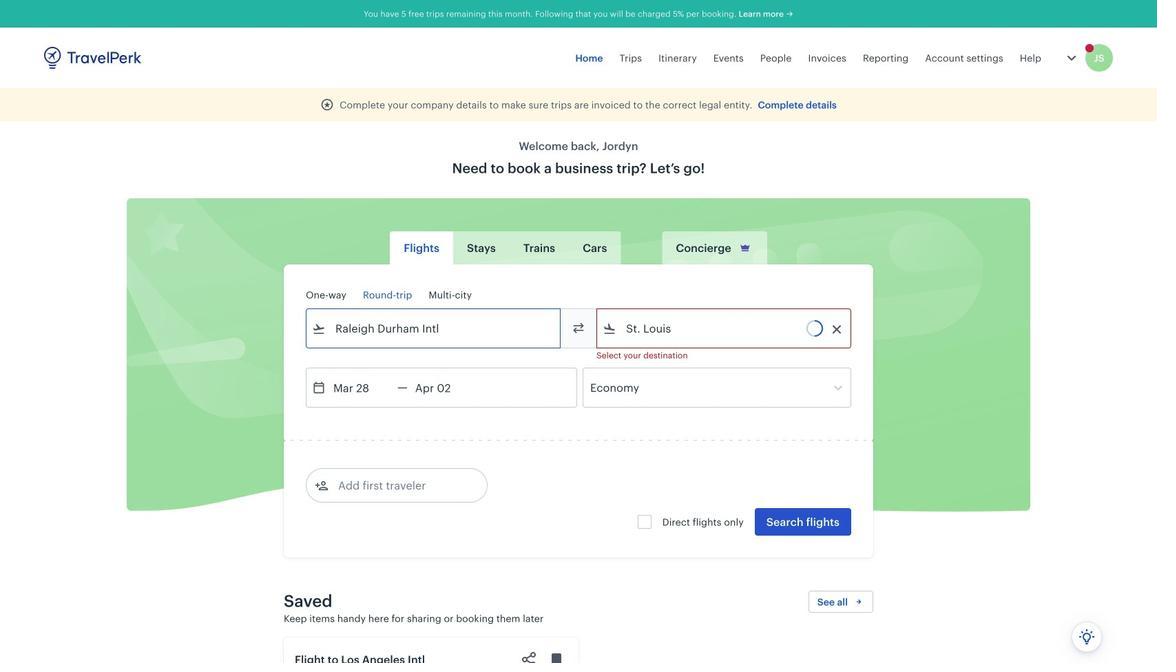 Task type: locate. For each thing, give the bounding box(es) containing it.
Return text field
[[408, 369, 479, 407]]

To search field
[[617, 318, 833, 340]]



Task type: describe. For each thing, give the bounding box(es) containing it.
Add first traveler search field
[[329, 475, 472, 497]]

Depart text field
[[326, 369, 398, 407]]

From search field
[[326, 318, 542, 340]]



